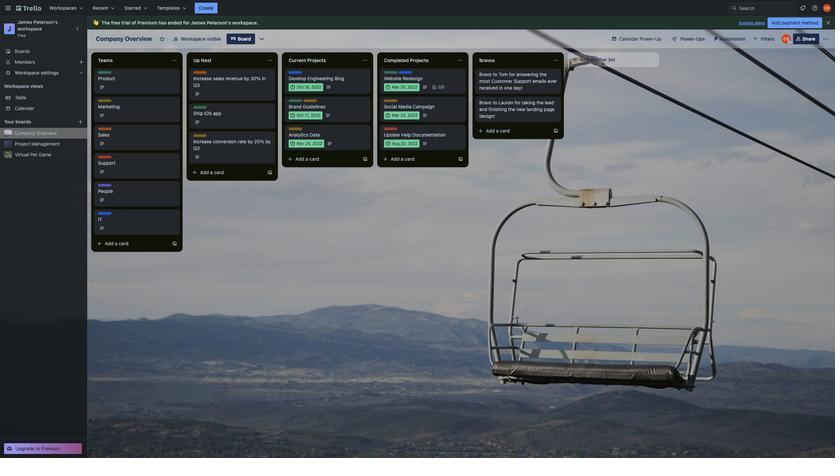 Task type: describe. For each thing, give the bounding box(es) containing it.
color: green, title: "product" element left app
[[193, 106, 209, 111]]

add for current projects
[[295, 156, 304, 162]]

add another list
[[580, 57, 615, 62]]

mar for website
[[392, 85, 399, 90]]

power- inside power-ups "button"
[[681, 36, 696, 42]]

virtual pet game
[[15, 152, 51, 157]]

product for website redesign
[[384, 71, 399, 76]]

increase for increase sales revenue by 30% in q3
[[193, 76, 212, 81]]

to for tom
[[493, 71, 497, 77]]

search image
[[732, 5, 737, 11]]

bravo to lauren for taking the lead and finishing the new landing page design! link
[[479, 99, 557, 119]]

support link
[[98, 160, 176, 166]]

templates
[[157, 5, 180, 11]]

banner containing 👋
[[87, 16, 835, 30]]

color: yellow, title: "marketing" element for analytics data
[[289, 128, 308, 133]]

redesign
[[403, 76, 423, 81]]

2 people from the top
[[98, 188, 113, 194]]

add for teams
[[105, 241, 114, 246]]

settings
[[41, 70, 59, 76]]

pet
[[30, 152, 37, 157]]

finishing
[[489, 106, 507, 112]]

17,
[[305, 113, 310, 118]]

20%
[[254, 139, 264, 144]]

workspace settings
[[15, 70, 59, 76]]

product for brand guidelines
[[289, 99, 304, 104]]

j
[[7, 25, 11, 33]]

aug 20, 2022
[[392, 141, 418, 146]]

add a card for sales
[[105, 241, 129, 246]]

card for bravos
[[500, 128, 510, 134]]

product marketing brand guidelines
[[289, 99, 326, 109]]

update
[[384, 132, 400, 138]]

create button
[[195, 3, 218, 13]]

project
[[15, 141, 30, 147]]

Oct 18, 2022 checkbox
[[289, 83, 323, 91]]

workspace for workspace settings
[[15, 70, 39, 76]]

in inside sales increase sales revenue by 30% in q3
[[262, 76, 266, 81]]

starred button
[[120, 3, 152, 13]]

workspace visible button
[[169, 34, 225, 44]]

up next
[[193, 57, 211, 63]]

product for ship ios app
[[193, 106, 209, 111]]

sales increase sales revenue by 30% in q3
[[193, 71, 266, 88]]

revenue
[[225, 76, 243, 81]]

card for teams
[[119, 241, 129, 246]]

ship
[[193, 110, 203, 116]]

company inside company overview link
[[15, 130, 35, 136]]

0 horizontal spatial company overview
[[15, 130, 57, 136]]

add another list button
[[568, 52, 659, 67]]

sales for sales
[[98, 128, 109, 133]]

christina overa (christinaovera) image
[[782, 34, 791, 44]]

lead
[[545, 100, 554, 105]]

recent button
[[89, 3, 119, 13]]

the for taking
[[537, 100, 544, 105]]

Current Projects text field
[[285, 55, 358, 66]]

marketing inside the product marketing brand guidelines
[[303, 99, 323, 104]]

james peterson's workspace free
[[17, 19, 59, 38]]

overview inside company overview text field
[[125, 35, 152, 42]]

back to home image
[[16, 3, 41, 13]]

workspace settings button
[[0, 67, 87, 78]]

👋
[[93, 20, 99, 26]]

ios
[[204, 110, 212, 116]]

Nov 24, 2022 checkbox
[[289, 140, 324, 148]]

Aug 20, 2022 checkbox
[[384, 140, 420, 148]]

customer
[[491, 78, 513, 84]]

1 horizontal spatial workspace
[[232, 20, 257, 26]]

projects for current projects
[[307, 57, 326, 63]]

management
[[31, 141, 60, 147]]

0
[[438, 85, 441, 90]]

table
[[15, 95, 26, 100]]

the
[[101, 20, 110, 26]]

bravos
[[479, 57, 495, 63]]

add for up next
[[200, 170, 209, 175]]

engineering
[[308, 76, 333, 81]]

2022 for data
[[312, 141, 322, 146]]

0 vertical spatial for
[[183, 20, 190, 26]]

has
[[159, 20, 167, 26]]

it develop engineering blog
[[289, 71, 344, 81]]

create from template… image for completed projects
[[458, 156, 463, 162]]

color: yellow, title: "marketing" element for marketing
[[98, 99, 117, 104]]

sales up support support
[[98, 132, 110, 138]]

increase sales revenue by 30% in q3 link
[[193, 75, 271, 89]]

this member is an admin of this board. image
[[788, 41, 791, 44]]

marketing for increase conversion rate by 20% by q3
[[193, 134, 213, 139]]

project management link
[[15, 141, 83, 147]]

color: yellow, title: "marketing" element for social media campaign
[[384, 99, 403, 104]]

workspace navigation collapse icon image
[[73, 24, 83, 34]]

marketing link
[[98, 103, 176, 110]]

method
[[802, 20, 818, 26]]

it it
[[98, 212, 102, 222]]

guidelines
[[303, 104, 326, 109]]

color: purple, title: "people" element
[[98, 184, 111, 189]]

share
[[802, 36, 815, 42]]

sales link
[[98, 132, 176, 138]]

members
[[15, 59, 35, 65]]

company overview inside text field
[[96, 35, 152, 42]]

one
[[504, 85, 512, 91]]

nov
[[297, 141, 304, 146]]

2 vertical spatial the
[[508, 106, 515, 112]]

add a card for analytics data
[[295, 156, 319, 162]]

it inside the it it
[[98, 212, 102, 217]]

christina overa (christinaovera) image
[[823, 4, 831, 12]]

answering
[[516, 71, 538, 77]]

people inside the people people
[[98, 184, 111, 189]]

upgrade
[[15, 446, 34, 451]]

it link
[[98, 216, 176, 223]]

emails
[[533, 78, 546, 84]]

explore plans button
[[739, 19, 765, 27]]

star or unstar board image
[[159, 36, 165, 42]]

bravo to tom for answering the most customer support emails ever received in one day! link
[[479, 71, 557, 91]]

/
[[441, 85, 442, 90]]

oct for brand
[[297, 113, 304, 118]]

game
[[39, 152, 51, 157]]

Mar 20, 2022 checkbox
[[384, 83, 419, 91]]

company inside company overview text field
[[96, 35, 124, 42]]

power-ups
[[681, 36, 705, 42]]

Completed Projects text field
[[380, 55, 454, 66]]

nov 24, 2022
[[297, 141, 322, 146]]

develop engineering blog link
[[289, 75, 367, 82]]

workspaces button
[[45, 3, 87, 13]]

add a card for update help documentation
[[391, 156, 415, 162]]

up inside text field
[[193, 57, 200, 63]]

list
[[609, 57, 615, 62]]

peterson's inside james peterson's workspace free
[[33, 19, 58, 25]]

Board name text field
[[93, 34, 155, 44]]

social media campaign link
[[384, 103, 462, 110]]

by for 30%
[[244, 76, 249, 81]]

mar for media
[[392, 113, 399, 118]]

design!
[[479, 113, 495, 119]]

boards
[[15, 119, 31, 125]]

people people
[[98, 184, 113, 194]]

your
[[4, 119, 14, 125]]

sales sales
[[98, 128, 110, 138]]

2022 for brand
[[311, 113, 321, 118]]

marketing for analytics data
[[289, 128, 308, 133]]

by for 20%
[[248, 139, 253, 144]]

received
[[479, 85, 498, 91]]

brand
[[289, 104, 302, 109]]

Up Next text field
[[189, 55, 263, 66]]

your boards with 3 items element
[[4, 118, 68, 126]]

rate
[[238, 139, 246, 144]]

23,
[[400, 113, 406, 118]]

color: orange, title: "sales" element for sales
[[98, 128, 111, 133]]

2022 for media
[[408, 113, 417, 118]]

projects for completed projects
[[410, 57, 429, 63]]

support support
[[98, 156, 115, 166]]

product for product
[[98, 71, 113, 76]]

create from template… image
[[172, 241, 177, 246]]

a for analytics data
[[305, 156, 308, 162]]

mar 20, 2022
[[392, 85, 417, 90]]

card for up next
[[214, 170, 224, 175]]

card for current projects
[[309, 156, 319, 162]]

it inside it develop engineering blog
[[289, 71, 292, 76]]

virtual pet game link
[[15, 151, 83, 158]]

2022 for help
[[408, 141, 418, 146]]

share button
[[793, 34, 819, 44]]

product product
[[98, 71, 115, 81]]

boards link
[[0, 46, 87, 57]]

members link
[[0, 57, 87, 67]]

1 horizontal spatial peterson's
[[207, 20, 231, 26]]

card for completed projects
[[405, 156, 415, 162]]

support inside "bravo to tom for answering the most customer support emails ever received in one day!"
[[514, 78, 531, 84]]

power-ups button
[[667, 34, 709, 44]]

add a card button for completed projects
[[380, 154, 455, 164]]

visible
[[207, 36, 221, 42]]

add board image
[[78, 119, 83, 125]]

Mar 23, 2022 checkbox
[[384, 111, 419, 119]]

aug
[[392, 141, 399, 146]]

of
[[131, 20, 136, 26]]



Task type: locate. For each thing, give the bounding box(es) containing it.
color: blue, title: "it" element up mar 20, 2022
[[399, 71, 412, 76]]

30%
[[250, 76, 261, 81]]

calendar down table
[[15, 105, 34, 111]]

for right ended
[[183, 20, 190, 26]]

marketing inside marketing marketing
[[98, 99, 117, 104]]

2022 right 18, on the left
[[311, 85, 321, 90]]

product inside product it website redesign
[[384, 71, 399, 76]]

1 horizontal spatial company
[[96, 35, 124, 42]]

0 vertical spatial increase
[[193, 76, 212, 81]]

james up free
[[17, 19, 32, 25]]

add a card button for up next
[[189, 167, 265, 178]]

color: red, title: "support" element up the aug
[[384, 128, 400, 133]]

5
[[442, 85, 445, 90]]

1 horizontal spatial color: orange, title: "sales" element
[[193, 71, 207, 76]]

2 20, from the top
[[401, 141, 407, 146]]

0 vertical spatial overview
[[125, 35, 152, 42]]

Search field
[[737, 3, 796, 13]]

0 vertical spatial up
[[655, 36, 661, 42]]

update help documentation link
[[384, 132, 462, 138]]

overview inside company overview link
[[37, 130, 57, 136]]

1 horizontal spatial up
[[655, 36, 661, 42]]

2 q3 from the top
[[193, 145, 200, 151]]

20, inside option
[[401, 141, 407, 146]]

2022 inside oct 17, 2022 checkbox
[[311, 113, 321, 118]]

0 vertical spatial to
[[493, 71, 497, 77]]

0 vertical spatial in
[[262, 76, 266, 81]]

add a card down it link
[[105, 241, 129, 246]]

0 notifications image
[[799, 4, 807, 12]]

create from template… image for up next
[[267, 170, 273, 175]]

card down finishing
[[500, 128, 510, 134]]

oct inside "option"
[[297, 85, 304, 90]]

for inside "bravo to tom for answering the most customer support emails ever received in one day!"
[[509, 71, 515, 77]]

color: green, title: "product" element down completed
[[384, 71, 399, 76]]

color: green, title: "product" element down the teams
[[98, 71, 113, 76]]

up left power-ups "button"
[[655, 36, 661, 42]]

color: orange, title: "sales" element down marketing marketing
[[98, 128, 111, 133]]

0 vertical spatial workspace
[[232, 20, 257, 26]]

bravo for customer
[[479, 71, 492, 77]]

support inside support support
[[98, 156, 114, 161]]

the up landing
[[537, 100, 544, 105]]

the for answering
[[540, 71, 547, 77]]

oct left 18, on the left
[[297, 85, 304, 90]]

2022 for website
[[408, 85, 417, 90]]

2 vertical spatial workspace
[[4, 83, 29, 89]]

add a card button down the aug 20, 2022
[[380, 154, 455, 164]]

boards
[[15, 48, 30, 54]]

increase left "sales"
[[193, 76, 212, 81]]

to up finishing
[[493, 100, 497, 105]]

0 vertical spatial mar
[[392, 85, 399, 90]]

product inside the product marketing brand guidelines
[[289, 99, 304, 104]]

plans
[[755, 20, 765, 26]]

0 vertical spatial the
[[540, 71, 547, 77]]

company overview down trial
[[96, 35, 152, 42]]

workspace visible
[[181, 36, 221, 42]]

1 horizontal spatial james
[[191, 20, 206, 26]]

by right the rate
[[248, 139, 253, 144]]

company up project
[[15, 130, 35, 136]]

sales down up next
[[193, 71, 204, 76]]

1 horizontal spatial calendar
[[619, 36, 639, 42]]

mar 23, 2022
[[392, 113, 417, 118]]

add a card button for teams
[[94, 238, 169, 249]]

app
[[213, 110, 221, 116]]

automation
[[720, 36, 745, 42]]

1 mar from the top
[[392, 85, 399, 90]]

for for bravo to tom for answering the most customer support emails ever received in one day!
[[509, 71, 515, 77]]

oct inside checkbox
[[297, 113, 304, 118]]

a
[[496, 128, 499, 134], [305, 156, 308, 162], [401, 156, 403, 162], [210, 170, 213, 175], [115, 241, 117, 246]]

0 horizontal spatial projects
[[307, 57, 326, 63]]

mar down "website"
[[392, 85, 399, 90]]

filters button
[[751, 34, 777, 44]]

1 people from the top
[[98, 184, 111, 189]]

in inside "bravo to tom for answering the most customer support emails ever received in one day!"
[[499, 85, 503, 91]]

sales inside sales increase sales revenue by 30% in q3
[[193, 71, 204, 76]]

support update help documentation
[[384, 128, 446, 138]]

0 horizontal spatial james
[[17, 19, 32, 25]]

power-
[[640, 36, 655, 42], [681, 36, 696, 42]]

1 power- from the left
[[640, 36, 655, 42]]

projects up website redesign link
[[410, 57, 429, 63]]

sm image
[[710, 34, 720, 43]]

2022 inside mar 20, 2022 checkbox
[[408, 85, 417, 90]]

color: yellow, title: "marketing" element
[[98, 99, 117, 104], [303, 99, 323, 104], [384, 99, 403, 104], [289, 128, 308, 133], [193, 134, 213, 139]]

0 vertical spatial workspace
[[181, 36, 206, 42]]

sales
[[193, 71, 204, 76], [98, 128, 109, 133], [98, 132, 110, 138]]

add a card button down bravo to lauren for taking the lead and finishing the new landing page design! on the right of page
[[475, 126, 550, 136]]

product inside product ship ios app
[[193, 106, 209, 111]]

2022 right 17,
[[311, 113, 321, 118]]

j link
[[4, 23, 15, 34]]

.
[[257, 20, 258, 26]]

by left 30%
[[244, 76, 249, 81]]

workspace views
[[4, 83, 43, 89]]

marketing up sales sales
[[98, 104, 120, 109]]

for up "new" in the right of the page
[[515, 100, 521, 105]]

1 horizontal spatial overview
[[125, 35, 152, 42]]

1 vertical spatial oct
[[297, 113, 304, 118]]

marketing down product product
[[98, 99, 117, 104]]

bravo to lauren for taking the lead and finishing the new landing page design!
[[479, 100, 555, 119]]

color: yellow, title: "marketing" element up mar 23, 2022 option
[[384, 99, 403, 104]]

up
[[655, 36, 661, 42], [193, 57, 200, 63]]

templates button
[[153, 3, 191, 13]]

marketing up mar 23, 2022 option
[[384, 99, 403, 104]]

mar inside option
[[392, 113, 399, 118]]

day!
[[514, 85, 523, 91]]

0 horizontal spatial calendar
[[15, 105, 34, 111]]

to inside bravo to lauren for taking the lead and finishing the new landing page design!
[[493, 100, 497, 105]]

current projects
[[289, 57, 326, 63]]

0 horizontal spatial color: red, title: "support" element
[[98, 156, 114, 161]]

james inside james peterson's workspace free
[[17, 19, 32, 25]]

for inside bravo to lauren for taking the lead and finishing the new landing page design!
[[515, 100, 521, 105]]

add a card down nov 24, 2022 checkbox
[[295, 156, 319, 162]]

develop
[[289, 76, 306, 81]]

in down 'customer'
[[499, 85, 503, 91]]

product link
[[98, 75, 176, 82]]

support up day!
[[514, 78, 531, 84]]

create from template… image for current projects
[[363, 156, 368, 162]]

peterson's up the visible
[[207, 20, 231, 26]]

for for bravo to lauren for taking the lead and finishing the new landing page design!
[[515, 100, 521, 105]]

support up color: purple, title: "people" element
[[98, 160, 115, 166]]

people down support support
[[98, 184, 111, 189]]

20, right the aug
[[401, 141, 407, 146]]

filters
[[761, 36, 775, 42]]

mar
[[392, 85, 399, 90], [392, 113, 399, 118]]

calendar for calendar power-up
[[619, 36, 639, 42]]

marketing for marketing
[[98, 99, 117, 104]]

create from template… image for bravos
[[553, 128, 559, 134]]

oct for engineering
[[297, 85, 304, 90]]

2 power- from the left
[[681, 36, 696, 42]]

20, inside checkbox
[[400, 85, 406, 90]]

1 vertical spatial calendar
[[15, 105, 34, 111]]

1 horizontal spatial projects
[[410, 57, 429, 63]]

documentation
[[412, 132, 446, 138]]

1 increase from the top
[[193, 76, 212, 81]]

1 vertical spatial overview
[[37, 130, 57, 136]]

add for completed projects
[[391, 156, 400, 162]]

0 vertical spatial oct
[[297, 85, 304, 90]]

Bravos text field
[[475, 55, 549, 66]]

1 vertical spatial for
[[509, 71, 515, 77]]

0 horizontal spatial peterson's
[[33, 19, 58, 25]]

2 oct from the top
[[297, 113, 304, 118]]

1 vertical spatial company
[[15, 130, 35, 136]]

overview down of
[[125, 35, 152, 42]]

color: orange, title: "sales" element for increase
[[193, 71, 207, 76]]

20, down product it website redesign at the top of page
[[400, 85, 406, 90]]

color: green, title: "product" element up oct 17, 2022 checkbox
[[289, 99, 304, 104]]

color: red, title: "support" element
[[384, 128, 400, 133], [98, 156, 114, 161]]

0 vertical spatial 20,
[[400, 85, 406, 90]]

0 horizontal spatial overview
[[37, 130, 57, 136]]

explore
[[739, 20, 753, 26]]

color: yellow, title: "marketing" element up oct 17, 2022 at the top left of page
[[303, 99, 323, 104]]

color: yellow, title: "marketing" element left conversion
[[193, 134, 213, 139]]

1 horizontal spatial in
[[499, 85, 503, 91]]

q3 inside the marketing increase conversion rate by 20% by q3
[[193, 145, 200, 151]]

color: red, title: "support" element for support
[[98, 156, 114, 161]]

add inside add another list button
[[580, 57, 589, 62]]

2022 inside mar 23, 2022 option
[[408, 113, 417, 118]]

another
[[590, 57, 607, 62]]

0 vertical spatial company
[[96, 35, 124, 42]]

completed projects
[[384, 57, 429, 63]]

2 increase from the top
[[193, 139, 212, 144]]

1 vertical spatial workspace
[[17, 26, 42, 32]]

1 vertical spatial 20,
[[401, 141, 407, 146]]

add a card down design!
[[486, 128, 510, 134]]

18,
[[305, 85, 310, 90]]

add a card down aug 20, 2022 option
[[391, 156, 415, 162]]

color: red, title: "support" element down sales sales
[[98, 156, 114, 161]]

by
[[244, 76, 249, 81], [248, 139, 253, 144], [265, 139, 271, 144]]

brand guidelines link
[[289, 103, 367, 110]]

0 horizontal spatial in
[[262, 76, 266, 81]]

color: blue, title: "it" element for it
[[98, 212, 111, 217]]

board
[[238, 36, 251, 42]]

1 bravo from the top
[[479, 71, 492, 77]]

primary element
[[0, 0, 835, 16]]

mar left 23,
[[392, 113, 399, 118]]

2022 down redesign
[[408, 85, 417, 90]]

workspace for workspace views
[[4, 83, 29, 89]]

2 projects from the left
[[410, 57, 429, 63]]

bravo
[[479, 71, 492, 77], [479, 100, 492, 105]]

workspace up table
[[4, 83, 29, 89]]

calendar power-up link
[[608, 34, 665, 44]]

tom
[[499, 71, 508, 77]]

add a card button down nov 24, 2022
[[285, 154, 360, 164]]

show menu image
[[823, 36, 829, 42]]

marketing up nov at the top
[[289, 128, 308, 133]]

views
[[30, 83, 43, 89]]

james
[[17, 19, 32, 25], [191, 20, 206, 26]]

analytics
[[289, 132, 308, 138]]

ended
[[168, 20, 182, 26]]

color: orange, title: "sales" element down up next
[[193, 71, 207, 76]]

color: red, title: "support" element for update
[[384, 128, 400, 133]]

0 horizontal spatial premium
[[41, 446, 60, 451]]

add a card
[[486, 128, 510, 134], [295, 156, 319, 162], [391, 156, 415, 162], [200, 170, 224, 175], [105, 241, 129, 246]]

james inside banner
[[191, 20, 206, 26]]

increase conversion rate by 20% by q3 link
[[193, 138, 271, 152]]

20, for help
[[401, 141, 407, 146]]

2 mar from the top
[[392, 113, 399, 118]]

a for increase conversion rate by 20% by q3
[[210, 170, 213, 175]]

0 vertical spatial color: red, title: "support" element
[[384, 128, 400, 133]]

q3 inside sales increase sales revenue by 30% in q3
[[193, 82, 200, 88]]

1 20, from the top
[[400, 85, 406, 90]]

add a card button
[[475, 126, 550, 136], [285, 154, 360, 164], [380, 154, 455, 164], [189, 167, 265, 178], [94, 238, 169, 249]]

2022 inside aug 20, 2022 option
[[408, 141, 418, 146]]

marketing for social media campaign
[[384, 99, 403, 104]]

bravo up the most
[[479, 71, 492, 77]]

1 vertical spatial workspace
[[15, 70, 39, 76]]

1 vertical spatial to
[[493, 100, 497, 105]]

q3 for increase conversion rate by 20% by q3
[[193, 145, 200, 151]]

1 horizontal spatial color: red, title: "support" element
[[384, 128, 400, 133]]

1 vertical spatial bravo
[[479, 100, 492, 105]]

increase inside the marketing increase conversion rate by 20% by q3
[[193, 139, 212, 144]]

1 vertical spatial in
[[499, 85, 503, 91]]

to left tom
[[493, 71, 497, 77]]

support up the aug
[[384, 128, 400, 133]]

0 vertical spatial premium
[[137, 20, 157, 26]]

marketing marketing
[[98, 99, 120, 109]]

1 vertical spatial increase
[[193, 139, 212, 144]]

card down the aug 20, 2022
[[405, 156, 415, 162]]

2022 right 23,
[[408, 113, 417, 118]]

card down it link
[[119, 241, 129, 246]]

to right upgrade
[[36, 446, 40, 451]]

workspace left the visible
[[181, 36, 206, 42]]

workspace up free
[[17, 26, 42, 32]]

workspace down members
[[15, 70, 39, 76]]

1 vertical spatial up
[[193, 57, 200, 63]]

open information menu image
[[812, 5, 818, 11]]

premium
[[137, 20, 157, 26], [41, 446, 60, 451]]

add a card button for bravos
[[475, 126, 550, 136]]

next
[[201, 57, 211, 63]]

people up the it it
[[98, 188, 113, 194]]

the inside "bravo to tom for answering the most customer support emails ever received in one day!"
[[540, 71, 547, 77]]

bravo inside bravo to lauren for taking the lead and finishing the new landing page design!
[[479, 100, 492, 105]]

add a card button for current projects
[[285, 154, 360, 164]]

most
[[479, 78, 490, 84]]

data
[[310, 132, 320, 138]]

card down nov 24, 2022
[[309, 156, 319, 162]]

Oct 17, 2022 checkbox
[[289, 111, 323, 119]]

color: blue, title: "it" element
[[289, 71, 302, 76], [399, 71, 412, 76], [98, 212, 111, 217]]

workspace inside popup button
[[15, 70, 39, 76]]

taking
[[522, 100, 535, 105]]

up left next
[[193, 57, 200, 63]]

1 oct from the top
[[297, 85, 304, 90]]

marketing inside the marketing increase conversion rate by 20% by q3
[[193, 134, 213, 139]]

projects inside text box
[[307, 57, 326, 63]]

premium right of
[[137, 20, 157, 26]]

for right tom
[[509, 71, 515, 77]]

company down the
[[96, 35, 124, 42]]

bravo up and
[[479, 100, 492, 105]]

upgrade to premium
[[15, 446, 60, 451]]

marketing inside marketing analytics data
[[289, 128, 308, 133]]

1 horizontal spatial power-
[[681, 36, 696, 42]]

in right 30%
[[262, 76, 266, 81]]

add
[[772, 20, 780, 26], [580, 57, 589, 62], [486, 128, 495, 134], [295, 156, 304, 162], [391, 156, 400, 162], [200, 170, 209, 175], [105, 241, 114, 246]]

james up "workspace visible" button
[[191, 20, 206, 26]]

support inside support update help documentation
[[384, 128, 400, 133]]

color: blue, title: "it" element for develop
[[289, 71, 302, 76]]

add a card button down it link
[[94, 238, 169, 249]]

q3 for increase sales revenue by 30% in q3
[[193, 82, 200, 88]]

oct left 17,
[[297, 113, 304, 118]]

20, for website
[[400, 85, 406, 90]]

overview up management
[[37, 130, 57, 136]]

sales down marketing marketing
[[98, 128, 109, 133]]

projects up it develop engineering blog
[[307, 57, 326, 63]]

starred
[[124, 5, 141, 11]]

bravo for and
[[479, 100, 492, 105]]

payment
[[782, 20, 800, 26]]

color: blue, title: "it" element down current
[[289, 71, 302, 76]]

marketing left conversion
[[193, 134, 213, 139]]

0 vertical spatial company overview
[[96, 35, 152, 42]]

marketing inside "marketing social media campaign"
[[384, 99, 403, 104]]

color: blue, title: "it" element down the people people
[[98, 212, 111, 217]]

product it website redesign
[[384, 71, 423, 81]]

0 horizontal spatial color: orange, title: "sales" element
[[98, 128, 111, 133]]

add a card button down increase conversion rate by 20% by q3 link
[[189, 167, 265, 178]]

product
[[98, 71, 113, 76], [384, 71, 399, 76], [98, 76, 115, 81], [289, 99, 304, 104], [193, 106, 209, 111]]

add a card for increase conversion rate by 20% by q3
[[200, 170, 224, 175]]

company overview up project management
[[15, 130, 57, 136]]

add inside add payment method button
[[772, 20, 780, 26]]

0 horizontal spatial company
[[15, 130, 35, 136]]

calendar link
[[15, 105, 83, 112]]

workspace
[[232, 20, 257, 26], [17, 26, 42, 32]]

increase inside sales increase sales revenue by 30% in q3
[[193, 76, 212, 81]]

color: yellow, title: "marketing" element down product product
[[98, 99, 117, 104]]

a for update help documentation
[[401, 156, 403, 162]]

oct 17, 2022
[[297, 113, 321, 118]]

support down sales sales
[[98, 156, 114, 161]]

sales inside sales sales
[[98, 128, 109, 133]]

0 vertical spatial color: orange, title: "sales" element
[[193, 71, 207, 76]]

product inside product product
[[98, 71, 113, 76]]

0 vertical spatial bravo
[[479, 71, 492, 77]]

power- inside calendar power-up link
[[640, 36, 655, 42]]

calendar power-up
[[619, 36, 661, 42]]

0 horizontal spatial up
[[193, 57, 200, 63]]

add for bravos
[[486, 128, 495, 134]]

Teams text field
[[94, 55, 168, 66]]

increase left conversion
[[193, 139, 212, 144]]

by inside sales increase sales revenue by 30% in q3
[[244, 76, 249, 81]]

workspace up board
[[232, 20, 257, 26]]

by right 20%
[[265, 139, 271, 144]]

calendar
[[619, 36, 639, 42], [15, 105, 34, 111]]

1 vertical spatial mar
[[392, 113, 399, 118]]

workspace for workspace visible
[[181, 36, 206, 42]]

2022 down help on the left top of page
[[408, 141, 418, 146]]

color: yellow, title: "marketing" element for increase conversion rate by 20% by q3
[[193, 134, 213, 139]]

color: orange, title: "sales" element
[[193, 71, 207, 76], [98, 128, 111, 133]]

banner
[[87, 16, 835, 30]]

the down lauren at the top right
[[508, 106, 515, 112]]

to for premium
[[36, 446, 40, 451]]

workspaces
[[49, 5, 77, 11]]

bravo inside "bravo to tom for answering the most customer support emails ever received in one day!"
[[479, 71, 492, 77]]

create from template… image
[[553, 128, 559, 134], [363, 156, 368, 162], [458, 156, 463, 162], [267, 170, 273, 175]]

1 q3 from the top
[[193, 82, 200, 88]]

card down increase conversion rate by 20% by q3 link
[[214, 170, 224, 175]]

it
[[289, 71, 292, 76], [399, 71, 403, 76], [98, 212, 102, 217], [98, 217, 102, 222]]

marketing analytics data
[[289, 128, 320, 138]]

0 vertical spatial calendar
[[619, 36, 639, 42]]

color: green, title: "product" element
[[98, 71, 113, 76], [384, 71, 399, 76], [289, 99, 304, 104], [193, 106, 209, 111]]

1 vertical spatial the
[[537, 100, 544, 105]]

0 horizontal spatial color: blue, title: "it" element
[[98, 212, 111, 217]]

marketing up oct 17, 2022 at the top left of page
[[303, 99, 323, 104]]

a for sales
[[115, 241, 117, 246]]

wave image
[[93, 20, 99, 26]]

automation button
[[710, 34, 749, 44]]

2022 inside nov 24, 2022 checkbox
[[312, 141, 322, 146]]

sales for increase
[[193, 71, 204, 76]]

customize views image
[[258, 36, 265, 42]]

1 horizontal spatial color: blue, title: "it" element
[[289, 71, 302, 76]]

1 vertical spatial color: red, title: "support" element
[[98, 156, 114, 161]]

board link
[[226, 34, 255, 44]]

it inside product it website redesign
[[399, 71, 403, 76]]

add a card down conversion
[[200, 170, 224, 175]]

2022 inside oct 18, 2022 "option"
[[311, 85, 321, 90]]

1 horizontal spatial premium
[[137, 20, 157, 26]]

2 vertical spatial for
[[515, 100, 521, 105]]

company
[[96, 35, 124, 42], [15, 130, 35, 136]]

sales
[[213, 76, 224, 81]]

0 horizontal spatial power-
[[640, 36, 655, 42]]

2022 right 24,
[[312, 141, 322, 146]]

0 vertical spatial q3
[[193, 82, 200, 88]]

workspace inside button
[[181, 36, 206, 42]]

mar inside checkbox
[[392, 85, 399, 90]]

the up emails
[[540, 71, 547, 77]]

workspace inside james peterson's workspace free
[[17, 26, 42, 32]]

1 vertical spatial q3
[[193, 145, 200, 151]]

marketing increase conversion rate by 20% by q3
[[193, 134, 271, 151]]

peterson's down back to home image
[[33, 19, 58, 25]]

2 vertical spatial to
[[36, 446, 40, 451]]

projects inside text field
[[410, 57, 429, 63]]

for
[[183, 20, 190, 26], [509, 71, 515, 77], [515, 100, 521, 105]]

q3
[[193, 82, 200, 88], [193, 145, 200, 151]]

2 horizontal spatial color: blue, title: "it" element
[[399, 71, 412, 76]]

1 horizontal spatial company overview
[[96, 35, 152, 42]]

marketing social media campaign
[[384, 99, 435, 109]]

to inside "bravo to tom for answering the most customer support emails ever received in one day!"
[[493, 71, 497, 77]]

1 projects from the left
[[307, 57, 326, 63]]

1 vertical spatial color: orange, title: "sales" element
[[98, 128, 111, 133]]

increase for increase conversion rate by 20% by q3
[[193, 139, 212, 144]]

1 vertical spatial company overview
[[15, 130, 57, 136]]

landing
[[527, 106, 543, 112]]

0 horizontal spatial workspace
[[17, 26, 42, 32]]

upgrade to premium link
[[4, 443, 82, 454]]

to for lauren
[[493, 100, 497, 105]]

color: yellow, title: "marketing" element up nov at the top
[[289, 128, 308, 133]]

premium right upgrade
[[41, 446, 60, 451]]

up inside calendar power-up link
[[655, 36, 661, 42]]

virtual
[[15, 152, 29, 157]]

explore plans
[[739, 20, 765, 26]]

2 bravo from the top
[[479, 100, 492, 105]]

2022 for engineering
[[311, 85, 321, 90]]

calendar for calendar
[[15, 105, 34, 111]]

calendar up add another list button
[[619, 36, 639, 42]]

1 vertical spatial premium
[[41, 446, 60, 451]]



Task type: vqa. For each thing, say whether or not it's contained in the screenshot.
the 30%
yes



